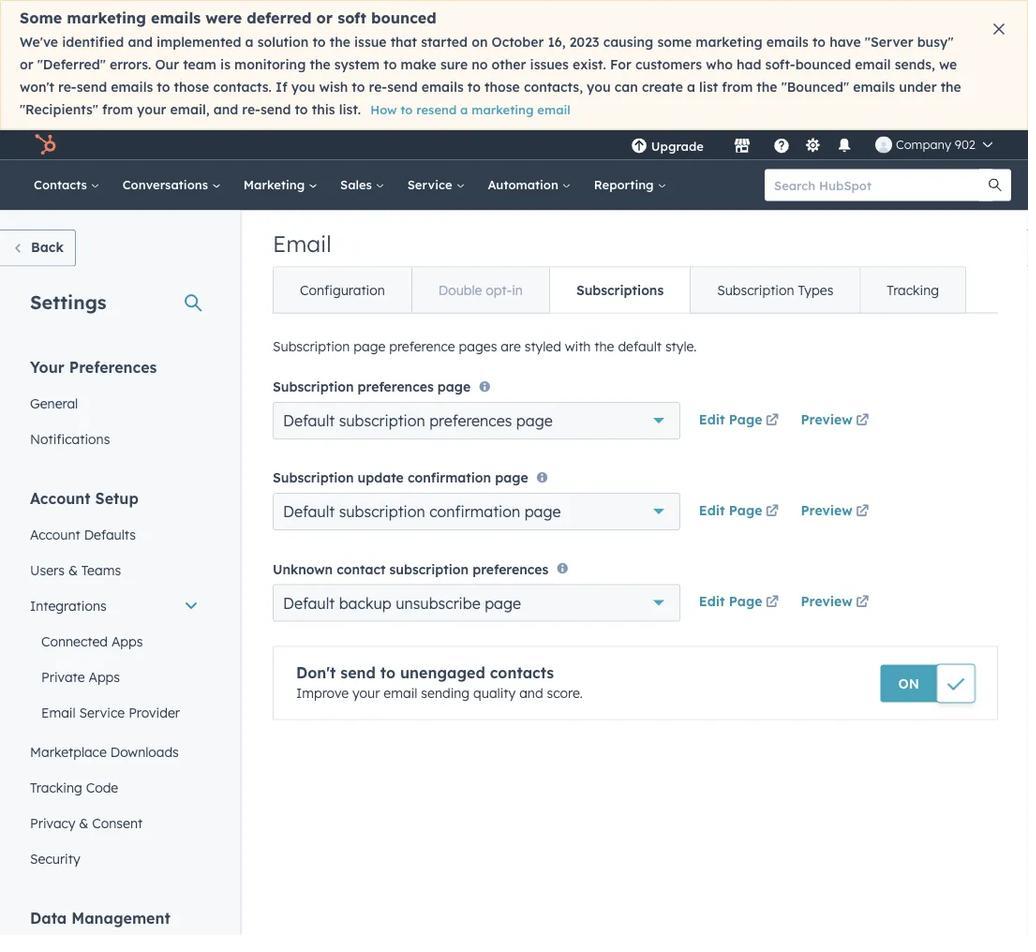 Task type: vqa. For each thing, say whether or not it's contained in the screenshot.
second Edit Page from the bottom
yes



Task type: describe. For each thing, give the bounding box(es) containing it.
page for default subscription confirmation page
[[525, 503, 561, 521]]

for
[[610, 56, 632, 73]]

help image
[[773, 138, 790, 155]]

back link
[[0, 229, 76, 266]]

some
[[657, 34, 692, 50]]

link opens in a new window image for default subscription confirmation page
[[766, 505, 779, 519]]

double opt-in link
[[411, 268, 549, 313]]

no
[[472, 56, 488, 73]]

is
[[220, 56, 231, 73]]

tracking for tracking
[[887, 282, 939, 298]]

"recipients"
[[20, 101, 98, 118]]

unsubscribe
[[396, 594, 481, 613]]

conversations
[[123, 177, 212, 193]]

company 902 button
[[864, 130, 1004, 160]]

close banner icon image
[[994, 23, 1005, 35]]

were
[[206, 8, 242, 27]]

subscription for confirmation
[[339, 503, 425, 521]]

we've identified and implemented a solution to the issue that started on october 16, 2023 causing some marketing emails to have "server busy" or "deferred" errors. our team is monitoring the system to make sure no other issues exist. for customers who had soft-bounced email sends, we won't re-send emails to those contacts. if you wish to re-send emails to those contacts, you can create a list from the "bounced" emails under the "recipients" from your email, and re-send to this list.
[[20, 34, 962, 118]]

1 vertical spatial and
[[213, 101, 238, 118]]

october
[[492, 34, 544, 50]]

style.
[[665, 338, 697, 354]]

edit for default subscription preferences page
[[699, 411, 725, 427]]

subscription for subscription preferences page
[[273, 379, 354, 395]]

to inside don't send to unengaged contacts improve your email sending quality and score.
[[380, 663, 396, 682]]

confirmation for subscription
[[429, 503, 520, 521]]

causing
[[603, 34, 654, 50]]

the down we
[[941, 79, 962, 95]]

"server
[[865, 34, 913, 50]]

your preferences
[[30, 357, 157, 376]]

your
[[30, 357, 64, 376]]

company 902
[[896, 137, 976, 152]]

that
[[391, 34, 417, 50]]

if
[[276, 79, 287, 95]]

identified
[[62, 34, 124, 50]]

emails up soft-
[[767, 34, 809, 50]]

& for users
[[68, 561, 78, 578]]

email inside we've identified and implemented a solution to the issue that started on october 16, 2023 causing some marketing emails to have "server busy" or "deferred" errors. our team is monitoring the system to make sure no other issues exist. for customers who had soft-bounced email sends, we won't re-send emails to those contacts. if you wish to re-send emails to those contacts, you can create a list from the "bounced" emails under the "recipients" from your email, and re-send to this list.
[[855, 56, 891, 73]]

2 vertical spatial preferences
[[473, 561, 549, 577]]

2 those from the left
[[485, 79, 520, 95]]

or inside we've identified and implemented a solution to the issue that started on october 16, 2023 causing some marketing emails to have "server busy" or "deferred" errors. our team is monitoring the system to make sure no other issues exist. for customers who had soft-bounced email sends, we won't re-send emails to those contacts. if you wish to re-send emails to those contacts, you can create a list from the "bounced" emails under the "recipients" from your email, and re-send to this list.
[[20, 56, 33, 73]]

users & teams link
[[19, 552, 210, 588]]

edit page for default subscription confirmation page
[[699, 502, 762, 519]]

& for privacy
[[79, 815, 88, 831]]

apps for connected apps
[[111, 633, 143, 649]]

pages
[[459, 338, 497, 354]]

opt-
[[486, 282, 512, 298]]

tracking for tracking code
[[30, 779, 82, 795]]

unengaged
[[400, 663, 485, 682]]

subscription types link
[[690, 268, 860, 313]]

solution
[[257, 34, 309, 50]]

users
[[30, 561, 65, 578]]

search image
[[989, 179, 1002, 192]]

back
[[31, 239, 64, 255]]

subscription for subscription types
[[717, 282, 794, 298]]

preview for default backup unsubscribe page
[[801, 593, 853, 610]]

subscription types
[[717, 282, 834, 298]]

"deferred"
[[37, 56, 106, 73]]

preview for default subscription confirmation page
[[801, 502, 853, 519]]

Search HubSpot search field
[[765, 169, 995, 201]]

privacy & consent
[[30, 815, 143, 831]]

2 vertical spatial subscription
[[389, 561, 469, 577]]

quality
[[473, 685, 516, 701]]

bounced inside we've identified and implemented a solution to the issue that started on october 16, 2023 causing some marketing emails to have "server busy" or "deferred" errors. our team is monitoring the system to make sure no other issues exist. for customers who had soft-bounced email sends, we won't re-send emails to those contacts. if you wish to re-send emails to those contacts, you can create a list from the "bounced" emails under the "recipients" from your email, and re-send to this list.
[[795, 56, 851, 73]]

edit page link for default subscription confirmation page
[[699, 501, 782, 523]]

account for account setup
[[30, 488, 91, 507]]

have
[[830, 34, 861, 50]]

preferences inside default subscription preferences page popup button
[[429, 411, 512, 430]]

system
[[334, 56, 380, 73]]

default for default backup unsubscribe page
[[283, 594, 335, 613]]

can
[[615, 79, 638, 95]]

apps for private apps
[[89, 668, 120, 685]]

link opens in a new window image for default backup unsubscribe page
[[766, 597, 779, 610]]

account for account defaults
[[30, 526, 80, 542]]

errors.
[[110, 56, 151, 73]]

your preferences element
[[19, 356, 210, 456]]

default subscription preferences page
[[283, 411, 553, 430]]

wish
[[319, 79, 348, 95]]

busy"
[[917, 34, 954, 50]]

automation link
[[477, 160, 583, 210]]

subscription for subscription page preference pages are styled with the default style.
[[273, 338, 350, 354]]

to right solution
[[313, 34, 326, 50]]

subscription update confirmation page
[[273, 470, 528, 486]]

default for default subscription confirmation page
[[283, 503, 335, 521]]

page for default subscription preferences page
[[729, 411, 762, 427]]

private apps link
[[19, 659, 210, 695]]

to down system
[[352, 79, 365, 95]]

code
[[86, 779, 118, 795]]

defaults
[[84, 526, 136, 542]]

implemented
[[157, 34, 241, 50]]

contacts
[[34, 177, 91, 193]]

2 you from the left
[[587, 79, 611, 95]]

tracking code
[[30, 779, 118, 795]]

edit page for default backup unsubscribe page
[[699, 593, 762, 610]]

to down that
[[384, 56, 397, 73]]

in
[[512, 282, 523, 298]]

to down no
[[468, 79, 481, 95]]

2 horizontal spatial re-
[[369, 79, 387, 95]]

to left have
[[813, 34, 826, 50]]

upgrade
[[651, 139, 704, 154]]

preferences
[[69, 357, 157, 376]]

service link
[[396, 160, 477, 210]]

0 vertical spatial marketing
[[67, 8, 146, 27]]

default subscription preferences page button
[[273, 402, 680, 439]]

make
[[401, 56, 437, 73]]

data management
[[30, 908, 170, 927]]

2 horizontal spatial a
[[687, 79, 695, 95]]

preview link for default subscription preferences page
[[801, 410, 872, 432]]

security link
[[19, 841, 210, 876]]

settings image
[[805, 138, 821, 155]]

edit for default backup unsubscribe page
[[699, 593, 725, 610]]

help button
[[766, 130, 798, 160]]

users & teams
[[30, 561, 121, 578]]

we
[[939, 56, 957, 73]]

unknown contact subscription preferences
[[273, 561, 549, 577]]

general link
[[19, 385, 210, 421]]

emails down errors.
[[111, 79, 153, 95]]

email service provider
[[41, 704, 180, 720]]

backup
[[339, 594, 392, 613]]

marketplaces button
[[723, 130, 762, 160]]

deferred
[[247, 8, 312, 27]]

soft
[[338, 8, 366, 27]]

default subscription confirmation page button
[[273, 493, 680, 531]]

issue
[[354, 34, 387, 50]]

1 vertical spatial email
[[537, 102, 571, 118]]

0 horizontal spatial re-
[[58, 79, 77, 95]]

email for email
[[273, 229, 332, 257]]

1 horizontal spatial re-
[[242, 101, 260, 118]]



Task type: locate. For each thing, give the bounding box(es) containing it.
1 horizontal spatial email
[[273, 229, 332, 257]]

2 horizontal spatial and
[[519, 685, 543, 701]]

1 vertical spatial page
[[729, 502, 762, 519]]

how to resend a marketing email link
[[370, 102, 571, 118]]

default down subscription preferences page
[[283, 411, 335, 430]]

apps down integrations button on the left bottom of page
[[111, 633, 143, 649]]

email down "server
[[855, 56, 891, 73]]

reporting link
[[583, 160, 678, 210]]

the
[[330, 34, 350, 50], [310, 56, 331, 73], [757, 79, 778, 95], [941, 79, 962, 95], [595, 338, 614, 354]]

2 vertical spatial edit page link
[[699, 592, 782, 615]]

1 vertical spatial preview link
[[801, 501, 872, 523]]

email down private
[[41, 704, 76, 720]]

re- up how
[[369, 79, 387, 95]]

double
[[438, 282, 482, 298]]

1 vertical spatial confirmation
[[429, 503, 520, 521]]

1 vertical spatial bounced
[[795, 56, 851, 73]]

1 horizontal spatial &
[[79, 815, 88, 831]]

3 page from the top
[[729, 593, 762, 610]]

subscription inside popup button
[[339, 411, 425, 430]]

0 vertical spatial tracking
[[887, 282, 939, 298]]

0 horizontal spatial email
[[41, 704, 76, 720]]

email left sending
[[384, 685, 417, 701]]

upgrade image
[[631, 138, 648, 155]]

2 edit from the top
[[699, 502, 725, 519]]

some marketing emails were deferred or soft bounced banner
[[0, 0, 1028, 130]]

a right the "resend"
[[460, 102, 468, 118]]

2 vertical spatial and
[[519, 685, 543, 701]]

and inside don't send to unengaged contacts improve your email sending quality and score.
[[519, 685, 543, 701]]

confirmation up default subscription confirmation page popup button
[[408, 470, 491, 486]]

apps
[[111, 633, 143, 649], [89, 668, 120, 685]]

0 horizontal spatial those
[[174, 79, 209, 95]]

email inside "account setup" element
[[41, 704, 76, 720]]

integrations button
[[19, 588, 210, 623]]

& right privacy
[[79, 815, 88, 831]]

2 preview from the top
[[801, 502, 853, 519]]

default for default subscription preferences page
[[283, 411, 335, 430]]

emails up "implemented"
[[151, 8, 201, 27]]

notifications
[[30, 430, 110, 447]]

page for default subscription preferences page
[[516, 411, 553, 430]]

0 horizontal spatial and
[[128, 34, 153, 50]]

your inside we've identified and implemented a solution to the issue that started on october 16, 2023 causing some marketing emails to have "server busy" or "deferred" errors. our team is monitoring the system to make sure no other issues exist. for customers who had soft-bounced email sends, we won't re-send emails to those contacts. if you wish to re-send emails to those contacts, you can create a list from the "bounced" emails under the "recipients" from your email, and re-send to this list.
[[137, 101, 166, 118]]

1 horizontal spatial those
[[485, 79, 520, 95]]

2 vertical spatial page
[[729, 593, 762, 610]]

0 vertical spatial subscription
[[339, 411, 425, 430]]

3 preview from the top
[[801, 593, 853, 610]]

confirmation down "subscription update confirmation page"
[[429, 503, 520, 521]]

2 vertical spatial email
[[384, 685, 417, 701]]

preferences
[[358, 379, 434, 395], [429, 411, 512, 430], [473, 561, 549, 577]]

edit page link
[[699, 410, 782, 432], [699, 501, 782, 523], [699, 592, 782, 615]]

some
[[20, 8, 62, 27]]

send down "deferred"
[[77, 79, 107, 95]]

configuration
[[300, 282, 385, 298]]

1 edit from the top
[[699, 411, 725, 427]]

setup
[[95, 488, 139, 507]]

0 vertical spatial page
[[729, 411, 762, 427]]

send inside don't send to unengaged contacts improve your email sending quality and score.
[[341, 663, 376, 682]]

marketing up 'identified'
[[67, 8, 146, 27]]

and down contacts
[[519, 685, 543, 701]]

notifications link
[[19, 421, 210, 456]]

3 edit page link from the top
[[699, 592, 782, 615]]

default down unknown
[[283, 594, 335, 613]]

preview for default subscription preferences page
[[801, 411, 853, 427]]

preferences down pages
[[429, 411, 512, 430]]

0 horizontal spatial from
[[102, 101, 133, 118]]

email up the configuration
[[273, 229, 332, 257]]

default inside default subscription preferences page popup button
[[283, 411, 335, 430]]

0 vertical spatial from
[[722, 79, 753, 95]]

and down contacts.
[[213, 101, 238, 118]]

or up won't
[[20, 56, 33, 73]]

service right sales link
[[407, 177, 456, 193]]

page for default backup unsubscribe page
[[729, 593, 762, 610]]

re- down contacts.
[[242, 101, 260, 118]]

to left unengaged
[[380, 663, 396, 682]]

the right with
[[595, 338, 614, 354]]

private
[[41, 668, 85, 685]]

1 vertical spatial a
[[687, 79, 695, 95]]

default backup unsubscribe page
[[283, 594, 521, 613]]

menu containing company 902
[[618, 130, 1006, 160]]

2 horizontal spatial marketing
[[696, 34, 763, 50]]

2 account from the top
[[30, 526, 80, 542]]

1 vertical spatial from
[[102, 101, 133, 118]]

bounced up the "bounced"
[[795, 56, 851, 73]]

page inside default subscription confirmation page popup button
[[525, 503, 561, 521]]

0 horizontal spatial bounced
[[371, 8, 437, 27]]

0 vertical spatial email
[[855, 56, 891, 73]]

some marketing emails were deferred or soft bounced
[[20, 8, 437, 27]]

1 vertical spatial account
[[30, 526, 80, 542]]

0 horizontal spatial email
[[384, 685, 417, 701]]

preview link for default subscription confirmation page
[[801, 501, 872, 523]]

contacts link
[[22, 160, 111, 210]]

email
[[855, 56, 891, 73], [537, 102, 571, 118], [384, 685, 417, 701]]

0 horizontal spatial your
[[137, 101, 166, 118]]

3 preview link from the top
[[801, 592, 872, 615]]

1 vertical spatial default
[[283, 503, 335, 521]]

page for default subscription confirmation page
[[729, 502, 762, 519]]

subscription down update
[[339, 503, 425, 521]]

team
[[183, 56, 216, 73]]

account setup
[[30, 488, 139, 507]]

0 vertical spatial account
[[30, 488, 91, 507]]

link opens in a new window image
[[766, 414, 779, 427], [766, 501, 779, 523], [856, 501, 869, 523], [766, 505, 779, 519], [766, 597, 779, 610]]

navigation containing configuration
[[273, 267, 967, 314]]

how to resend a marketing email
[[370, 102, 571, 118]]

1 edit page link from the top
[[699, 410, 782, 432]]

settings link
[[801, 135, 825, 155]]

1 horizontal spatial your
[[352, 685, 380, 701]]

on
[[898, 676, 920, 692]]

1 horizontal spatial email
[[537, 102, 571, 118]]

on
[[472, 34, 488, 50]]

subscriptions
[[576, 282, 664, 298]]

those up email, at the top left of page
[[174, 79, 209, 95]]

1 vertical spatial edit
[[699, 502, 725, 519]]

email inside don't send to unengaged contacts improve your email sending quality and score.
[[384, 685, 417, 701]]

2 vertical spatial a
[[460, 102, 468, 118]]

1 vertical spatial service
[[79, 704, 125, 720]]

subscription up unsubscribe
[[389, 561, 469, 577]]

0 horizontal spatial a
[[245, 34, 254, 50]]

re- down "deferred"
[[58, 79, 77, 95]]

2023
[[570, 34, 599, 50]]

the down soft-
[[757, 79, 778, 95]]

1 vertical spatial preview
[[801, 502, 853, 519]]

email,
[[170, 101, 210, 118]]

2 edit page from the top
[[699, 502, 762, 519]]

2 edit page link from the top
[[699, 501, 782, 523]]

2 horizontal spatial email
[[855, 56, 891, 73]]

1 horizontal spatial tracking
[[887, 282, 939, 298]]

subscription
[[339, 411, 425, 430], [339, 503, 425, 521], [389, 561, 469, 577]]

0 vertical spatial edit
[[699, 411, 725, 427]]

1 horizontal spatial service
[[407, 177, 456, 193]]

1 horizontal spatial bounced
[[795, 56, 851, 73]]

those down other at the top of page
[[485, 79, 520, 95]]

"bounced"
[[781, 79, 849, 95]]

0 vertical spatial edit page link
[[699, 410, 782, 432]]

0 vertical spatial &
[[68, 561, 78, 578]]

emails up the "resend"
[[422, 79, 464, 95]]

subscription for preferences
[[339, 411, 425, 430]]

preferences up default backup unsubscribe page popup button
[[473, 561, 549, 577]]

menu
[[618, 130, 1006, 160]]

your right improve
[[352, 685, 380, 701]]

1 vertical spatial subscription
[[339, 503, 425, 521]]

hubspot image
[[34, 134, 56, 156]]

page for default backup unsubscribe page
[[485, 594, 521, 613]]

2 page from the top
[[729, 502, 762, 519]]

won't
[[20, 79, 54, 95]]

default
[[283, 411, 335, 430], [283, 503, 335, 521], [283, 594, 335, 613]]

account up users in the left bottom of the page
[[30, 526, 80, 542]]

integrations
[[30, 597, 107, 613]]

to left this
[[295, 101, 308, 118]]

3 edit from the top
[[699, 593, 725, 610]]

1 preview from the top
[[801, 411, 853, 427]]

0 horizontal spatial tracking
[[30, 779, 82, 795]]

privacy & consent link
[[19, 805, 210, 841]]

1 vertical spatial edit page
[[699, 502, 762, 519]]

email for email service provider
[[41, 704, 76, 720]]

1 vertical spatial or
[[20, 56, 33, 73]]

2 vertical spatial preview link
[[801, 592, 872, 615]]

email down contacts,
[[537, 102, 571, 118]]

marketing inside we've identified and implemented a solution to the issue that started on october 16, 2023 causing some marketing emails to have "server busy" or "deferred" errors. our team is monitoring the system to make sure no other issues exist. for customers who had soft-bounced email sends, we won't re-send emails to those contacts. if you wish to re-send emails to those contacts, you can create a list from the "bounced" emails under the "recipients" from your email, and re-send to this list.
[[696, 34, 763, 50]]

edit page link for default subscription preferences page
[[699, 410, 782, 432]]

2 preview link from the top
[[801, 501, 872, 523]]

to right how
[[401, 102, 413, 118]]

& right users in the left bottom of the page
[[68, 561, 78, 578]]

0 horizontal spatial &
[[68, 561, 78, 578]]

navigation
[[273, 267, 967, 314]]

0 vertical spatial email
[[273, 229, 332, 257]]

0 vertical spatial preview link
[[801, 410, 872, 432]]

you right if
[[291, 79, 315, 95]]

subscription for subscription update confirmation page
[[273, 470, 354, 486]]

1 vertical spatial marketing
[[696, 34, 763, 50]]

1 vertical spatial edit page link
[[699, 501, 782, 523]]

a left list
[[687, 79, 695, 95]]

list
[[699, 79, 718, 95]]

2 vertical spatial default
[[283, 594, 335, 613]]

reporting
[[594, 177, 657, 193]]

page inside default backup unsubscribe page popup button
[[485, 594, 521, 613]]

2 vertical spatial edit page
[[699, 593, 762, 610]]

service
[[407, 177, 456, 193], [79, 704, 125, 720]]

1 vertical spatial apps
[[89, 668, 120, 685]]

default up unknown
[[283, 503, 335, 521]]

account up account defaults
[[30, 488, 91, 507]]

0 horizontal spatial marketing
[[67, 8, 146, 27]]

1 vertical spatial &
[[79, 815, 88, 831]]

contact
[[337, 561, 386, 577]]

0 vertical spatial confirmation
[[408, 470, 491, 486]]

preference
[[389, 338, 455, 354]]

marketplaces image
[[734, 138, 751, 155]]

menu item
[[717, 130, 721, 160]]

email service provider link
[[19, 695, 210, 730]]

send up improve
[[341, 663, 376, 682]]

1 edit page from the top
[[699, 411, 762, 427]]

1 horizontal spatial from
[[722, 79, 753, 95]]

tracking inside "account setup" element
[[30, 779, 82, 795]]

page for subscription update confirmation page
[[495, 470, 528, 486]]

0 horizontal spatial you
[[291, 79, 315, 95]]

create
[[642, 79, 683, 95]]

are
[[501, 338, 521, 354]]

service inside "account setup" element
[[79, 704, 125, 720]]

styled
[[525, 338, 561, 354]]

a up the monitoring
[[245, 34, 254, 50]]

0 vertical spatial or
[[316, 8, 333, 27]]

1 vertical spatial tracking
[[30, 779, 82, 795]]

types
[[798, 282, 834, 298]]

list.
[[339, 101, 361, 118]]

confirmation inside popup button
[[429, 503, 520, 521]]

1 vertical spatial your
[[352, 685, 380, 701]]

16,
[[548, 34, 566, 50]]

notifications image
[[836, 138, 853, 155]]

don't send to unengaged contacts improve your email sending quality and score.
[[296, 663, 583, 701]]

edit page for default subscription preferences page
[[699, 411, 762, 427]]

2 default from the top
[[283, 503, 335, 521]]

marketing down other at the top of page
[[472, 102, 534, 118]]

default backup unsubscribe page button
[[273, 584, 680, 622]]

1 vertical spatial email
[[41, 704, 76, 720]]

issues
[[530, 56, 569, 73]]

1 those from the left
[[174, 79, 209, 95]]

settings
[[30, 290, 106, 313]]

link opens in a new window image for default subscription preferences page
[[766, 414, 779, 427]]

account
[[30, 488, 91, 507], [30, 526, 80, 542]]

0 vertical spatial your
[[137, 101, 166, 118]]

service down the private apps link
[[79, 704, 125, 720]]

2 vertical spatial preview
[[801, 593, 853, 610]]

edit for default subscription confirmation page
[[699, 502, 725, 519]]

1 horizontal spatial and
[[213, 101, 238, 118]]

conversations link
[[111, 160, 232, 210]]

0 vertical spatial default
[[283, 411, 335, 430]]

from down errors.
[[102, 101, 133, 118]]

default
[[618, 338, 662, 354]]

score.
[[547, 685, 583, 701]]

subscription inside navigation
[[717, 282, 794, 298]]

the up wish
[[310, 56, 331, 73]]

2 vertical spatial marketing
[[472, 102, 534, 118]]

apps up email service provider
[[89, 668, 120, 685]]

1 vertical spatial preferences
[[429, 411, 512, 430]]

hubspot link
[[22, 134, 70, 156]]

to down our
[[157, 79, 170, 95]]

1 horizontal spatial or
[[316, 8, 333, 27]]

and up errors.
[[128, 34, 153, 50]]

3 edit page from the top
[[699, 593, 762, 610]]

or
[[316, 8, 333, 27], [20, 56, 33, 73]]

default inside default subscription confirmation page popup button
[[283, 503, 335, 521]]

3 default from the top
[[283, 594, 335, 613]]

sends,
[[895, 56, 935, 73]]

data
[[30, 908, 67, 927]]

0 vertical spatial apps
[[111, 633, 143, 649]]

preferences up default subscription preferences page
[[358, 379, 434, 395]]

subscription
[[717, 282, 794, 298], [273, 338, 350, 354], [273, 379, 354, 395], [273, 470, 354, 486]]

0 vertical spatial a
[[245, 34, 254, 50]]

or left soft at the left top of the page
[[316, 8, 333, 27]]

don't
[[296, 663, 336, 682]]

contacts.
[[213, 79, 272, 95]]

you
[[291, 79, 315, 95], [587, 79, 611, 95]]

page inside default subscription preferences page popup button
[[516, 411, 553, 430]]

your left email, at the top left of page
[[137, 101, 166, 118]]

started
[[421, 34, 468, 50]]

your inside don't send to unengaged contacts improve your email sending quality and score.
[[352, 685, 380, 701]]

1 default from the top
[[283, 411, 335, 430]]

from down had
[[722, 79, 753, 95]]

connected apps
[[41, 633, 143, 649]]

0 vertical spatial edit page
[[699, 411, 762, 427]]

improve
[[296, 685, 349, 701]]

1 you from the left
[[291, 79, 315, 95]]

confirmation for update
[[408, 470, 491, 486]]

privacy
[[30, 815, 75, 831]]

you down exist.
[[587, 79, 611, 95]]

marketing up who
[[696, 34, 763, 50]]

management
[[71, 908, 170, 927]]

double opt-in
[[438, 282, 523, 298]]

marketing
[[67, 8, 146, 27], [696, 34, 763, 50], [472, 102, 534, 118]]

1 account from the top
[[30, 488, 91, 507]]

2 vertical spatial edit
[[699, 593, 725, 610]]

we've
[[20, 34, 58, 50]]

send down if
[[260, 101, 291, 118]]

security
[[30, 850, 80, 867]]

subscription preferences page
[[273, 379, 471, 395]]

consent
[[92, 815, 143, 831]]

emails left under
[[853, 79, 895, 95]]

those
[[174, 79, 209, 95], [485, 79, 520, 95]]

bounced up that
[[371, 8, 437, 27]]

1 horizontal spatial you
[[587, 79, 611, 95]]

search button
[[980, 169, 1011, 201]]

0 vertical spatial and
[[128, 34, 153, 50]]

page
[[729, 411, 762, 427], [729, 502, 762, 519], [729, 593, 762, 610]]

0 vertical spatial service
[[407, 177, 456, 193]]

0 vertical spatial preview
[[801, 411, 853, 427]]

mateo roberts image
[[875, 136, 892, 153]]

monitoring
[[234, 56, 306, 73]]

link opens in a new window image
[[766, 410, 779, 432], [856, 410, 869, 432], [856, 414, 869, 427], [856, 505, 869, 519], [766, 592, 779, 615], [856, 592, 869, 615], [856, 597, 869, 610]]

edit page link for default backup unsubscribe page
[[699, 592, 782, 615]]

1 horizontal spatial a
[[460, 102, 468, 118]]

marketing link
[[232, 160, 329, 210]]

0 horizontal spatial or
[[20, 56, 33, 73]]

0 vertical spatial preferences
[[358, 379, 434, 395]]

0 horizontal spatial service
[[79, 704, 125, 720]]

connected
[[41, 633, 108, 649]]

subscription inside popup button
[[339, 503, 425, 521]]

0 vertical spatial bounced
[[371, 8, 437, 27]]

re-
[[58, 79, 77, 95], [369, 79, 387, 95], [242, 101, 260, 118]]

the down soft at the left top of the page
[[330, 34, 350, 50]]

preview link for default backup unsubscribe page
[[801, 592, 872, 615]]

subscription down subscription preferences page
[[339, 411, 425, 430]]

default inside default backup unsubscribe page popup button
[[283, 594, 335, 613]]

1 horizontal spatial marketing
[[472, 102, 534, 118]]

send down make
[[387, 79, 418, 95]]

account setup element
[[19, 487, 210, 876]]

marketplace downloads link
[[19, 734, 210, 770]]

1 page from the top
[[729, 411, 762, 427]]

1 preview link from the top
[[801, 410, 872, 432]]

soft-
[[765, 56, 795, 73]]



